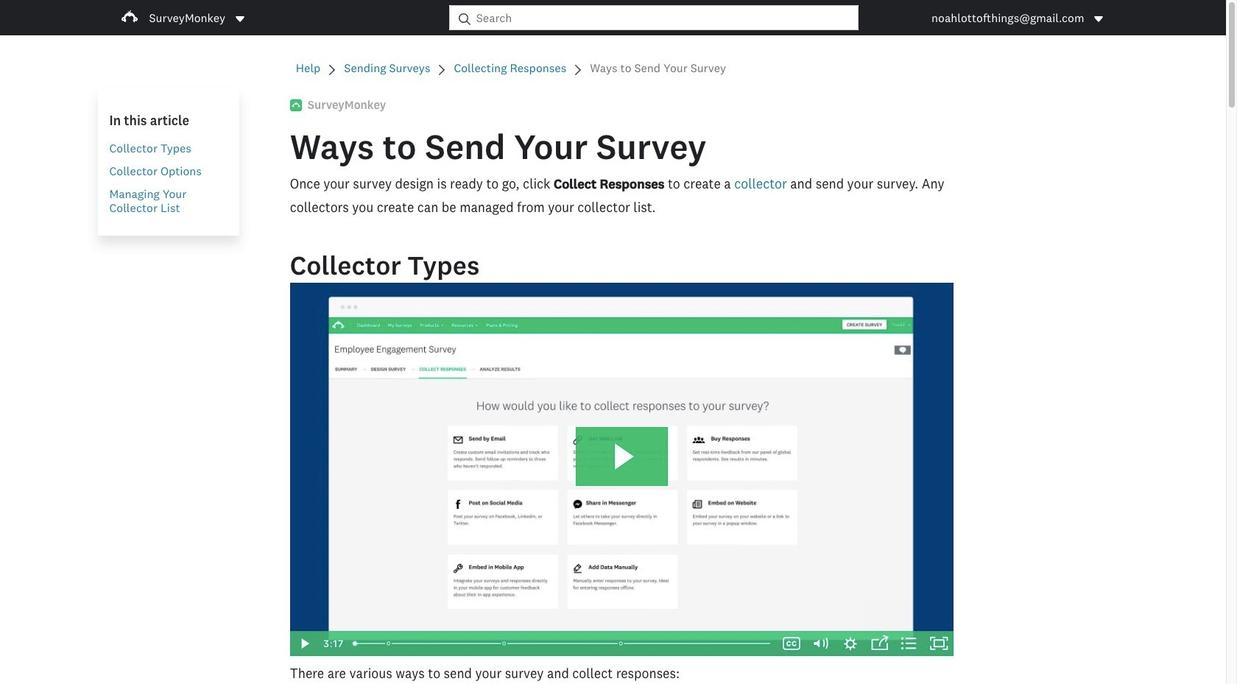 Task type: describe. For each thing, give the bounding box(es) containing it.
video element
[[290, 283, 954, 656]]

search image
[[459, 13, 471, 25]]



Task type: locate. For each thing, give the bounding box(es) containing it.
playbar slider
[[344, 631, 777, 656]]

open image
[[1095, 16, 1104, 22]]

open image
[[234, 13, 246, 25], [1093, 13, 1105, 25], [236, 16, 245, 22]]

Search text field
[[471, 6, 858, 29]]

search image
[[459, 13, 471, 25]]

chapter markers toolbar
[[355, 631, 770, 656]]



